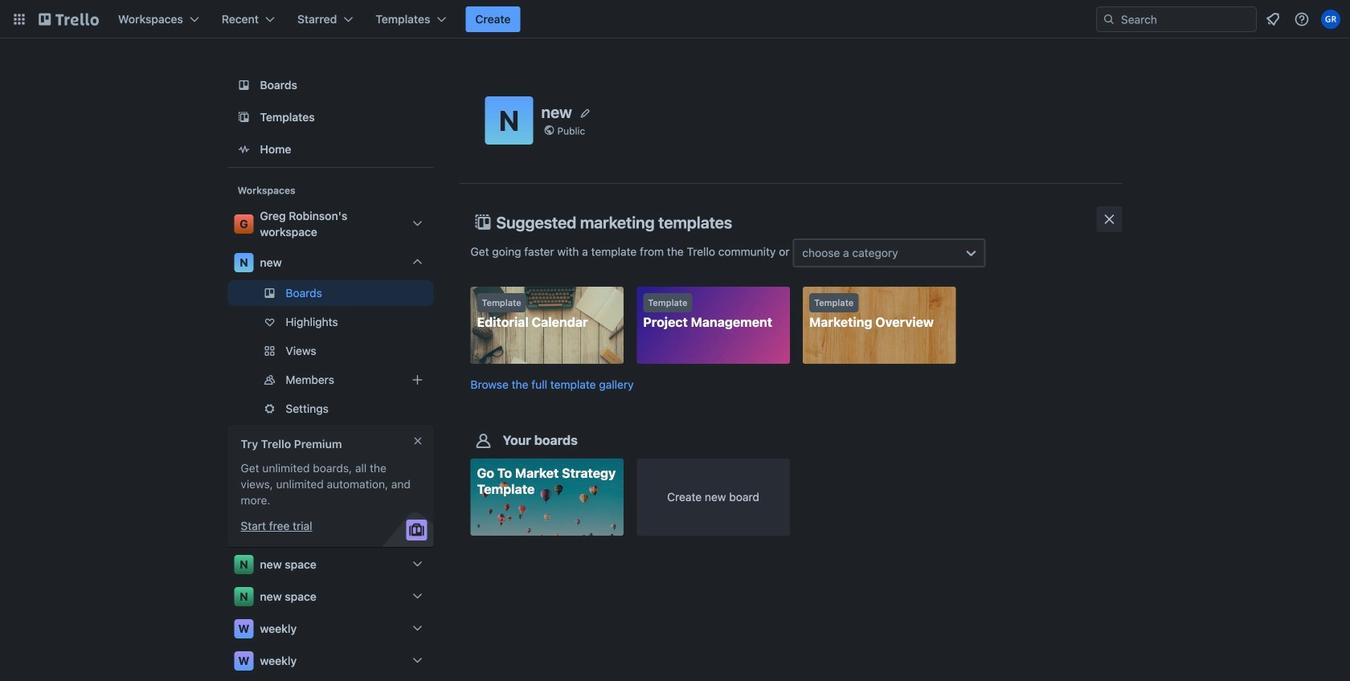 Task type: locate. For each thing, give the bounding box(es) containing it.
greg robinson (gregrobinson96) image
[[1322, 10, 1341, 29]]

template board image
[[234, 108, 254, 127]]

Search field
[[1116, 8, 1257, 31]]

0 notifications image
[[1264, 10, 1283, 29]]



Task type: vqa. For each thing, say whether or not it's contained in the screenshot.
Get Going Faster With A Template From The Trello Community Or in the top left of the page
no



Task type: describe. For each thing, give the bounding box(es) containing it.
search image
[[1103, 13, 1116, 26]]

open information menu image
[[1295, 11, 1311, 27]]

board image
[[234, 76, 254, 95]]

add image
[[408, 371, 427, 390]]

home image
[[234, 140, 254, 159]]

back to home image
[[39, 6, 99, 32]]

primary element
[[0, 0, 1351, 39]]



